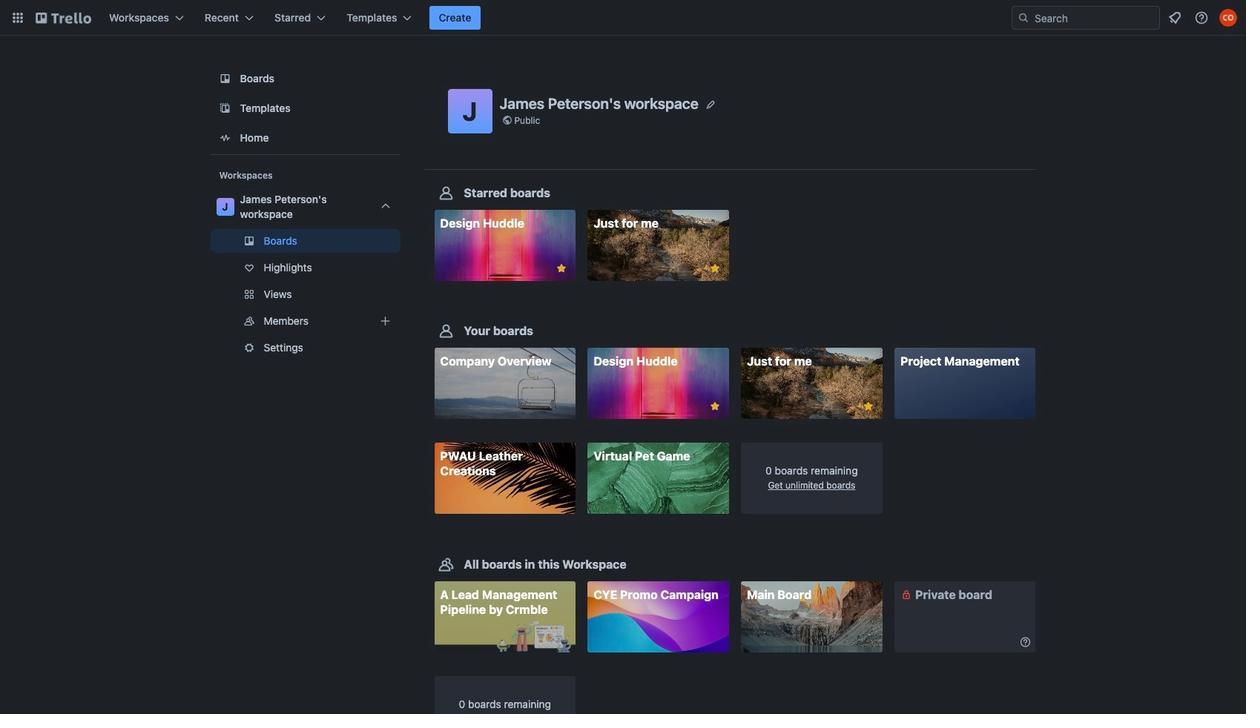 Task type: vqa. For each thing, say whether or not it's contained in the screenshot.
2nd Click to unstar this board. It will be removed from your starred list. image from the top
yes



Task type: describe. For each thing, give the bounding box(es) containing it.
add image
[[377, 312, 394, 330]]

template board image
[[216, 99, 234, 117]]

0 vertical spatial click to unstar this board. it will be removed from your starred list. image
[[555, 262, 568, 275]]

open information menu image
[[1195, 10, 1210, 25]]

Search field
[[1030, 7, 1160, 28]]



Task type: locate. For each thing, give the bounding box(es) containing it.
search image
[[1018, 12, 1030, 24]]

1 vertical spatial click to unstar this board. it will be removed from your starred list. image
[[862, 400, 875, 413]]

0 horizontal spatial click to unstar this board. it will be removed from your starred list. image
[[555, 262, 568, 275]]

click to unstar this board. it will be removed from your starred list. image
[[709, 262, 722, 275], [709, 400, 722, 413]]

1 horizontal spatial click to unstar this board. it will be removed from your starred list. image
[[862, 400, 875, 413]]

2 click to unstar this board. it will be removed from your starred list. image from the top
[[709, 400, 722, 413]]

primary element
[[0, 0, 1247, 36]]

sm image
[[899, 587, 914, 602]]

sm image
[[1018, 635, 1033, 650]]

board image
[[216, 70, 234, 88]]

0 notifications image
[[1167, 9, 1184, 27]]

click to unstar this board. it will be removed from your starred list. image
[[555, 262, 568, 275], [862, 400, 875, 413]]

1 click to unstar this board. it will be removed from your starred list. image from the top
[[709, 262, 722, 275]]

back to home image
[[36, 6, 91, 30]]

christina overa (christinaovera) image
[[1220, 9, 1238, 27]]

home image
[[216, 129, 234, 147]]

0 vertical spatial click to unstar this board. it will be removed from your starred list. image
[[709, 262, 722, 275]]

1 vertical spatial click to unstar this board. it will be removed from your starred list. image
[[709, 400, 722, 413]]



